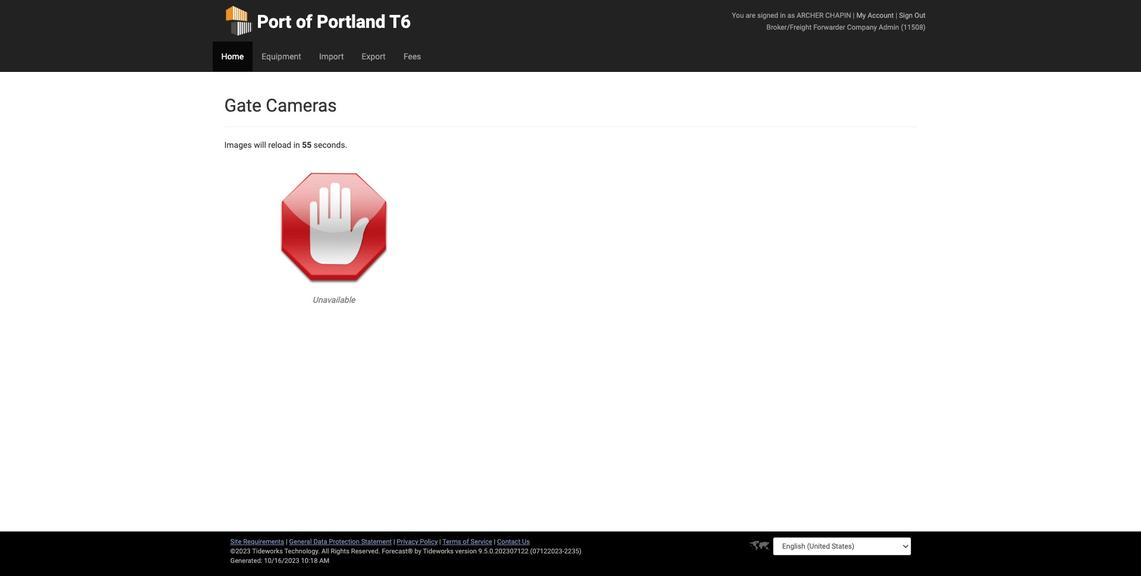 Task type: vqa. For each thing, say whether or not it's contained in the screenshot.
'or'
no



Task type: describe. For each thing, give the bounding box(es) containing it.
chapin
[[826, 11, 852, 20]]

my
[[857, 11, 866, 20]]

you
[[732, 11, 744, 20]]

broker/freight
[[767, 23, 812, 32]]

unavailable image
[[224, 163, 443, 294]]

forecast®
[[382, 548, 413, 556]]

requirements
[[243, 539, 284, 546]]

site requirements | general data protection statement | privacy policy | terms of service | contact us ©2023 tideworks technology. all rights reserved. forecast® by tideworks version 9.5.0.202307122 (07122023-2235) generated: 10/16/2023 10:18 am
[[230, 539, 582, 565]]

general data protection statement link
[[289, 539, 392, 546]]

company
[[847, 23, 877, 32]]

statement
[[361, 539, 392, 546]]

in for reload
[[294, 140, 300, 150]]

terms
[[443, 539, 461, 546]]

technology.
[[284, 548, 320, 556]]

us
[[522, 539, 530, 546]]

fees
[[404, 52, 421, 61]]

t6
[[390, 11, 411, 32]]

gate
[[224, 95, 262, 116]]

10:18
[[301, 558, 318, 565]]

policy
[[420, 539, 438, 546]]

| left my
[[853, 11, 855, 20]]

home button
[[213, 42, 253, 71]]

rights
[[331, 548, 350, 556]]

reload
[[268, 140, 291, 150]]

site requirements link
[[230, 539, 284, 546]]

| up the forecast®
[[394, 539, 395, 546]]

port
[[257, 11, 292, 32]]

privacy policy link
[[397, 539, 438, 546]]

port of portland t6 link
[[224, 0, 411, 42]]

data
[[314, 539, 327, 546]]

export button
[[353, 42, 395, 71]]

forwarder
[[814, 23, 846, 32]]

export
[[362, 52, 386, 61]]

import
[[319, 52, 344, 61]]

(11508)
[[901, 23, 926, 32]]

will
[[254, 140, 266, 150]]

are
[[746, 11, 756, 20]]

images will reload in 55 seconds.
[[224, 140, 347, 150]]

0 horizontal spatial of
[[296, 11, 313, 32]]

(07122023-
[[530, 548, 564, 556]]

images
[[224, 140, 252, 150]]

of inside site requirements | general data protection statement | privacy policy | terms of service | contact us ©2023 tideworks technology. all rights reserved. forecast® by tideworks version 9.5.0.202307122 (07122023-2235) generated: 10/16/2023 10:18 am
[[463, 539, 469, 546]]

contact
[[497, 539, 521, 546]]

admin
[[879, 23, 900, 32]]

by
[[415, 548, 422, 556]]

out
[[915, 11, 926, 20]]

protection
[[329, 539, 360, 546]]

sign out link
[[899, 11, 926, 20]]



Task type: locate. For each thing, give the bounding box(es) containing it.
seconds.
[[314, 140, 347, 150]]

site
[[230, 539, 242, 546]]

of
[[296, 11, 313, 32], [463, 539, 469, 546]]

| up tideworks
[[440, 539, 441, 546]]

sign
[[899, 11, 913, 20]]

1 horizontal spatial in
[[780, 11, 786, 20]]

general
[[289, 539, 312, 546]]

version
[[456, 548, 477, 556]]

contact us link
[[497, 539, 530, 546]]

0 vertical spatial in
[[780, 11, 786, 20]]

1 horizontal spatial of
[[463, 539, 469, 546]]

|
[[853, 11, 855, 20], [896, 11, 898, 20], [286, 539, 288, 546], [394, 539, 395, 546], [440, 539, 441, 546], [494, 539, 496, 546]]

signed
[[758, 11, 779, 20]]

equipment button
[[253, 42, 310, 71]]

equipment
[[262, 52, 301, 61]]

home
[[221, 52, 244, 61]]

2235)
[[564, 548, 582, 556]]

port of portland t6
[[257, 11, 411, 32]]

©2023 tideworks
[[230, 548, 283, 556]]

as
[[788, 11, 795, 20]]

import button
[[310, 42, 353, 71]]

my account link
[[857, 11, 894, 20]]

cameras
[[266, 95, 337, 116]]

55
[[302, 140, 312, 150]]

10/16/2023
[[264, 558, 300, 565]]

all
[[322, 548, 329, 556]]

0 vertical spatial of
[[296, 11, 313, 32]]

you are signed in as archer chapin | my account | sign out broker/freight forwarder company admin (11508)
[[732, 11, 926, 32]]

in
[[780, 11, 786, 20], [294, 140, 300, 150]]

gate cameras
[[224, 95, 337, 116]]

1 vertical spatial of
[[463, 539, 469, 546]]

in inside you are signed in as archer chapin | my account | sign out broker/freight forwarder company admin (11508)
[[780, 11, 786, 20]]

in for signed
[[780, 11, 786, 20]]

privacy
[[397, 539, 418, 546]]

9.5.0.202307122
[[479, 548, 529, 556]]

fees button
[[395, 42, 430, 71]]

account
[[868, 11, 894, 20]]

generated:
[[230, 558, 262, 565]]

reserved.
[[351, 548, 380, 556]]

portland
[[317, 11, 386, 32]]

| left general
[[286, 539, 288, 546]]

in left 55
[[294, 140, 300, 150]]

| up '9.5.0.202307122'
[[494, 539, 496, 546]]

terms of service link
[[443, 539, 492, 546]]

in left "as"
[[780, 11, 786, 20]]

of right port
[[296, 11, 313, 32]]

1 vertical spatial in
[[294, 140, 300, 150]]

unavailable
[[313, 296, 355, 305]]

| left sign
[[896, 11, 898, 20]]

of up version
[[463, 539, 469, 546]]

archer
[[797, 11, 824, 20]]

service
[[471, 539, 492, 546]]

am
[[319, 558, 330, 565]]

0 horizontal spatial in
[[294, 140, 300, 150]]

tideworks
[[423, 548, 454, 556]]



